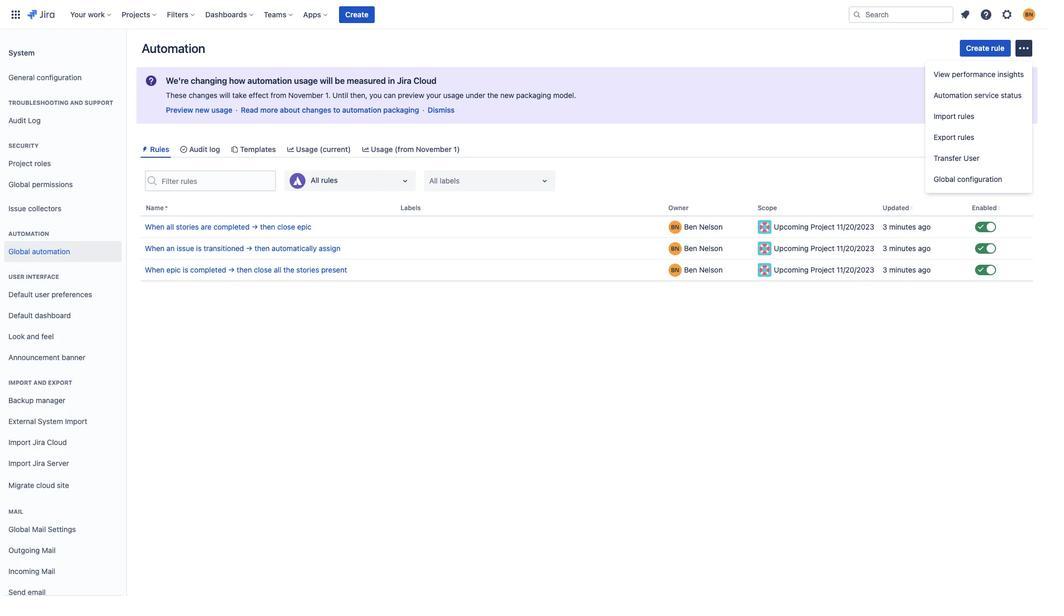 Task type: locate. For each thing, give the bounding box(es) containing it.
rules inside button
[[958, 133, 975, 142]]

your
[[426, 91, 441, 100]]

then,
[[350, 91, 368, 100]]

configuration
[[37, 73, 82, 82], [958, 175, 1003, 184]]

1 usage from the left
[[296, 145, 318, 154]]

default dashboard link
[[4, 306, 122, 327]]

1 vertical spatial ben
[[684, 244, 697, 253]]

1 vertical spatial and
[[27, 332, 39, 341]]

1 vertical spatial system
[[38, 417, 63, 426]]

stories left are at top
[[176, 223, 199, 232]]

configuration down transfer user button
[[958, 175, 1003, 184]]

when epic is completed → then close all the stories present link
[[145, 265, 347, 276]]

automation inside we're changing how automation usage will be measured in jira cloud these changes will take effect from november 1. until then, you can preview your usage under the new packaging model.
[[248, 76, 292, 86]]

1 vertical spatial ben nelson image
[[669, 264, 682, 277]]

11/20/2023
[[837, 223, 875, 232], [837, 244, 875, 253], [837, 266, 875, 275]]

2 vertical spatial minutes
[[890, 266, 916, 275]]

filters
[[167, 10, 189, 19]]

create inside 'primary' element
[[345, 10, 369, 19]]

settings image
[[1001, 8, 1014, 21]]

the down automatically
[[283, 266, 294, 275]]

roles
[[34, 159, 51, 168]]

3 for when an issue is transitioned → then automatically assign
[[883, 244, 888, 253]]

1 horizontal spatial ·
[[423, 106, 425, 114]]

1 vertical spatial ago
[[918, 244, 931, 253]]

2 11/20/2023 from the top
[[837, 244, 875, 253]]

global inside 'button'
[[934, 175, 956, 184]]

1 horizontal spatial usage
[[371, 145, 393, 154]]

epic down an
[[167, 266, 181, 275]]

1 horizontal spatial the
[[488, 91, 499, 100]]

rules
[[150, 145, 169, 154]]

import for import rules
[[934, 112, 956, 121]]

import up 'migrate'
[[8, 459, 31, 468]]

server
[[47, 459, 69, 468]]

performance
[[952, 70, 996, 79]]

preferences
[[52, 290, 92, 299]]

system down manager
[[38, 417, 63, 426]]

system up 'general'
[[8, 48, 35, 57]]

appswitcher icon image
[[9, 8, 22, 21]]

audit left log
[[8, 116, 26, 125]]

in
[[388, 76, 395, 86]]

0 vertical spatial ben
[[684, 223, 697, 232]]

configuration up troubleshooting and support
[[37, 73, 82, 82]]

when an issue is transitioned → then automatically assign link
[[145, 244, 341, 254]]

user left interface
[[8, 274, 24, 280]]

1 horizontal spatial user
[[964, 154, 980, 163]]

create button
[[339, 6, 375, 23]]

global
[[934, 175, 956, 184], [8, 180, 30, 189], [8, 247, 30, 256], [8, 525, 30, 534]]

model.
[[553, 91, 576, 100]]

packaging down preview
[[383, 106, 419, 114]]

jira left server
[[33, 459, 45, 468]]

present
[[321, 266, 347, 275]]

the inside we're changing how automation usage will be measured in jira cloud these changes will take effect from november 1. until then, you can preview your usage under the new packaging model.
[[488, 91, 499, 100]]

audit right audit log icon
[[189, 145, 208, 154]]

minutes
[[890, 223, 916, 232], [890, 244, 916, 253], [890, 266, 916, 275]]

1 when from the top
[[145, 223, 165, 232]]

audit for audit log
[[189, 145, 208, 154]]

external system import link
[[4, 412, 122, 433]]

(from
[[395, 145, 414, 154]]

2 vertical spatial upcoming
[[774, 266, 809, 275]]

epic up automatically
[[297, 223, 312, 232]]

2 horizontal spatial usage
[[443, 91, 464, 100]]

global up outgoing
[[8, 525, 30, 534]]

default left user on the left of the page
[[8, 290, 33, 299]]

3 ago from the top
[[918, 266, 931, 275]]

1 3 minutes ago from the top
[[883, 223, 931, 232]]

enabled
[[972, 204, 997, 212]]

3 for when all stories are completed → then close epic
[[883, 223, 888, 232]]

0 vertical spatial automation
[[248, 76, 292, 86]]

2 vertical spatial automation
[[32, 247, 70, 256]]

→ up when epic is completed → then close all the stories present
[[246, 244, 253, 253]]

1 vertical spatial audit
[[189, 145, 208, 154]]

system
[[8, 48, 35, 57], [38, 417, 63, 426]]

2 upcoming from the top
[[774, 244, 809, 253]]

1 default from the top
[[8, 290, 33, 299]]

audit log link
[[4, 110, 122, 131]]

ben nelson for when epic is completed → then close all the stories present
[[684, 266, 723, 275]]

jira image
[[27, 8, 54, 21], [27, 8, 54, 21]]

0 vertical spatial jira
[[397, 76, 412, 86]]

feel
[[41, 332, 54, 341]]

→ inside when all stories are completed → then close epic link
[[252, 223, 258, 232]]

assign
[[319, 244, 341, 253]]

automation up interface
[[32, 247, 70, 256]]

1 upcoming project 11/20/2023 from the top
[[774, 223, 875, 232]]

usage
[[294, 76, 318, 86], [443, 91, 464, 100], [211, 106, 232, 114]]

1 horizontal spatial epic
[[297, 223, 312, 232]]

0 vertical spatial 3
[[883, 223, 888, 232]]

→ down 'name' button
[[252, 223, 258, 232]]

global for global automation
[[8, 247, 30, 256]]

rules right export
[[958, 133, 975, 142]]

2 vertical spatial when
[[145, 266, 165, 275]]

→ inside when an issue is transitioned → then automatically assign link
[[246, 244, 253, 253]]

you
[[370, 91, 382, 100]]

1 vertical spatial then
[[255, 244, 270, 253]]

1 vertical spatial 3 minutes ago
[[883, 244, 931, 253]]

0 vertical spatial default
[[8, 290, 33, 299]]

ben nelson image
[[669, 221, 682, 234], [669, 264, 682, 277]]

mail up "outgoing mail"
[[32, 525, 46, 534]]

completed up "transitioned"
[[214, 223, 250, 232]]

configuration inside 'button'
[[958, 175, 1003, 184]]

packaging left the model.
[[516, 91, 551, 100]]

1 ben nelson from the top
[[684, 223, 723, 232]]

upcoming for when an issue is transitioned → then automatically assign
[[774, 244, 809, 253]]

1 vertical spatial epic
[[167, 266, 181, 275]]

0 vertical spatial packaging
[[516, 91, 551, 100]]

and inside user interface group
[[27, 332, 39, 341]]

upcoming project 11/20/2023 for when epic is completed → then close all the stories present
[[774, 266, 875, 275]]

default up look
[[8, 311, 33, 320]]

0 vertical spatial when
[[145, 223, 165, 232]]

3 minutes ago for when an issue is transitioned → then automatically assign
[[883, 244, 931, 253]]

1 horizontal spatial cloud
[[414, 76, 437, 86]]

0 vertical spatial close
[[277, 223, 295, 232]]

jira for server
[[33, 459, 45, 468]]

0 vertical spatial cloud
[[414, 76, 437, 86]]

migrate
[[8, 481, 34, 490]]

0 vertical spatial user
[[964, 154, 980, 163]]

system inside import and export "group"
[[38, 417, 63, 426]]

0 vertical spatial is
[[196, 244, 202, 253]]

usage down take
[[211, 106, 232, 114]]

when
[[145, 223, 165, 232], [145, 244, 165, 253], [145, 266, 165, 275]]

3 minutes ago for when all stories are completed → then close epic
[[883, 223, 931, 232]]

create
[[345, 10, 369, 19], [967, 44, 990, 53]]

new right under
[[500, 91, 514, 100]]

ago for when all stories are completed → then close epic
[[918, 223, 931, 232]]

upcoming project 11/20/2023
[[774, 223, 875, 232], [774, 244, 875, 253], [774, 266, 875, 275]]

0 vertical spatial ben nelson
[[684, 223, 723, 232]]

3 nelson from the top
[[699, 266, 723, 275]]

all for all rules
[[311, 176, 319, 185]]

create right 'apps' dropdown button
[[345, 10, 369, 19]]

import inside 'button'
[[934, 112, 956, 121]]

usage right usage (from november 1) icon
[[371, 145, 393, 154]]

we're
[[166, 76, 189, 86]]

cloud up your at the top of page
[[414, 76, 437, 86]]

default for default dashboard
[[8, 311, 33, 320]]

look and feel
[[8, 332, 54, 341]]

then
[[260, 223, 275, 232], [255, 244, 270, 253], [237, 266, 252, 275]]

0 vertical spatial ben nelson image
[[669, 221, 682, 234]]

is down issue
[[183, 266, 188, 275]]

mail group
[[4, 498, 122, 597]]

1 vertical spatial jira
[[33, 438, 45, 447]]

rules for export rules
[[958, 133, 975, 142]]

usage (from november 1) image
[[361, 145, 370, 154]]

2 usage from the left
[[371, 145, 393, 154]]

import up backup
[[8, 380, 32, 386]]

automation service status button
[[926, 85, 1033, 106]]

create left rule
[[967, 44, 990, 53]]

3 when from the top
[[145, 266, 165, 275]]

0 vertical spatial the
[[488, 91, 499, 100]]

automation inside group
[[8, 230, 49, 237]]

1 horizontal spatial new
[[500, 91, 514, 100]]

then down when an issue is transitioned → then automatically assign link
[[237, 266, 252, 275]]

1 vertical spatial minutes
[[890, 244, 916, 253]]

all down usage (current) on the top
[[311, 176, 319, 185]]

2 ben nelson image from the top
[[669, 264, 682, 277]]

is inside when an issue is transitioned → then automatically assign link
[[196, 244, 202, 253]]

0 horizontal spatial cloud
[[47, 438, 67, 447]]

1 horizontal spatial automation
[[142, 41, 205, 56]]

import and export group
[[4, 369, 122, 501]]

import rules button
[[926, 106, 1033, 127]]

open image
[[399, 175, 412, 188], [539, 175, 551, 188]]

banner
[[0, 0, 1048, 29]]

how
[[229, 76, 246, 86]]

default user preferences link
[[4, 285, 122, 306]]

2 default from the top
[[8, 311, 33, 320]]

1 11/20/2023 from the top
[[837, 223, 875, 232]]

create for create rule
[[967, 44, 990, 53]]

upcoming project 11/20/2023 for when all stories are completed → then close epic
[[774, 223, 875, 232]]

→ down "transitioned"
[[228, 266, 235, 275]]

1 horizontal spatial system
[[38, 417, 63, 426]]

changes
[[189, 91, 217, 100], [302, 106, 331, 114]]

1 nelson from the top
[[699, 223, 723, 232]]

1 vertical spatial cloud
[[47, 438, 67, 447]]

global inside security group
[[8, 180, 30, 189]]

1 horizontal spatial is
[[196, 244, 202, 253]]

ben nelson image down ben nelson image
[[669, 264, 682, 277]]

apps
[[303, 10, 321, 19]]

all down automatically
[[274, 266, 282, 275]]

2 3 minutes ago from the top
[[883, 244, 931, 253]]

minutes for when epic is completed → then close all the stories present
[[890, 266, 916, 275]]

2 ago from the top
[[918, 244, 931, 253]]

1 vertical spatial →
[[246, 244, 253, 253]]

audit inside 'audit log' link
[[8, 116, 26, 125]]

jira
[[397, 76, 412, 86], [33, 438, 45, 447], [33, 459, 45, 468]]

0 horizontal spatial open image
[[399, 175, 412, 188]]

audit
[[8, 116, 26, 125], [189, 145, 208, 154]]

is right issue
[[196, 244, 202, 253]]

global down project roles
[[8, 180, 30, 189]]

0 horizontal spatial packaging
[[383, 106, 419, 114]]

automation up the we're
[[142, 41, 205, 56]]

0 vertical spatial 3 minutes ago
[[883, 223, 931, 232]]

2 vertical spatial upcoming project 11/20/2023
[[774, 266, 875, 275]]

1 vertical spatial ben nelson
[[684, 244, 723, 253]]

0 vertical spatial completed
[[214, 223, 250, 232]]

will left take
[[219, 91, 230, 100]]

2 vertical spatial 3 minutes ago
[[883, 266, 931, 275]]

global mail settings link
[[4, 520, 122, 541]]

the right under
[[488, 91, 499, 100]]

import up export
[[934, 112, 956, 121]]

1 vertical spatial rules
[[958, 133, 975, 142]]

1 horizontal spatial changes
[[302, 106, 331, 114]]

and left feel
[[27, 332, 39, 341]]

2 vertical spatial 3
[[883, 266, 888, 275]]

and for import
[[33, 380, 47, 386]]

usage (current)
[[296, 145, 351, 154]]

status
[[1001, 91, 1022, 100]]

2 vertical spatial automation
[[8, 230, 49, 237]]

global inside automation group
[[8, 247, 30, 256]]

user interface group
[[4, 263, 122, 372]]

1 horizontal spatial automation
[[248, 76, 292, 86]]

can
[[384, 91, 396, 100]]

will left be
[[320, 76, 333, 86]]

labels
[[401, 204, 421, 212]]

all left labels
[[429, 177, 438, 185]]

0 horizontal spatial audit
[[8, 116, 26, 125]]

3 upcoming project 11/20/2023 from the top
[[774, 266, 875, 275]]

Filter rules field
[[159, 172, 275, 191]]

tab list
[[137, 141, 1038, 158]]

2 vertical spatial ben
[[684, 266, 697, 275]]

troubleshooting
[[8, 99, 69, 106]]

rules inside 'button'
[[958, 112, 975, 121]]

ben nelson image down owner
[[669, 221, 682, 234]]

0 vertical spatial then
[[260, 223, 275, 232]]

cloud
[[414, 76, 437, 86], [47, 438, 67, 447]]

notifications image
[[959, 8, 972, 21]]

cloud inside import and export "group"
[[47, 438, 67, 447]]

·
[[236, 106, 238, 114], [423, 106, 425, 114]]

rules down automation service status
[[958, 112, 975, 121]]

2 · from the left
[[423, 106, 425, 114]]

changes up the 'preview new usage' button
[[189, 91, 217, 100]]

usage up preview new usage · read more about changes to automation packaging · dismiss at the left of page
[[294, 76, 318, 86]]

stories
[[176, 223, 199, 232], [296, 266, 319, 275]]

default
[[8, 290, 33, 299], [8, 311, 33, 320]]

1 vertical spatial 3
[[883, 244, 888, 253]]

cloud
[[36, 481, 55, 490]]

2 vertical spatial nelson
[[699, 266, 723, 275]]

0 vertical spatial create
[[345, 10, 369, 19]]

usage
[[296, 145, 318, 154], [371, 145, 393, 154]]

3 11/20/2023 from the top
[[837, 266, 875, 275]]

upcoming for when epic is completed → then close all the stories present
[[774, 266, 809, 275]]

mail
[[8, 509, 23, 516], [32, 525, 46, 534], [42, 546, 56, 555], [41, 567, 55, 576]]

automation down then,
[[342, 106, 382, 114]]

2 upcoming project 11/20/2023 from the top
[[774, 244, 875, 253]]

rules image
[[141, 145, 149, 154]]

3 ben from the top
[[684, 266, 697, 275]]

help image
[[980, 8, 993, 21]]

0 vertical spatial stories
[[176, 223, 199, 232]]

2 vertical spatial 11/20/2023
[[837, 266, 875, 275]]

3 3 from the top
[[883, 266, 888, 275]]

2 3 from the top
[[883, 244, 888, 253]]

Search field
[[849, 6, 954, 23]]

november left 1)
[[416, 145, 452, 154]]

about
[[280, 106, 300, 114]]

ben nelson image for when epic is completed → then close all the stories present
[[669, 264, 682, 277]]

usage right usage (current) icon
[[296, 145, 318, 154]]

completed down "transitioned"
[[190, 266, 226, 275]]

· left dismiss
[[423, 106, 425, 114]]

2 vertical spatial ago
[[918, 266, 931, 275]]

1 3 from the top
[[883, 223, 888, 232]]

user up global configuration
[[964, 154, 980, 163]]

mail right incoming on the bottom left
[[41, 567, 55, 576]]

0 vertical spatial rules
[[958, 112, 975, 121]]

configuration for global configuration
[[958, 175, 1003, 184]]

search image
[[853, 10, 862, 19]]

1 vertical spatial usage
[[443, 91, 464, 100]]

default for default user preferences
[[8, 290, 33, 299]]

mail inside outgoing mail link
[[42, 546, 56, 555]]

0 horizontal spatial automation
[[32, 247, 70, 256]]

2 ben from the top
[[684, 244, 697, 253]]

import down external on the left of the page
[[8, 438, 31, 447]]

close
[[277, 223, 295, 232], [254, 266, 272, 275]]

1 ben nelson image from the top
[[669, 221, 682, 234]]

1 ago from the top
[[918, 223, 931, 232]]

jira inside import jira cloud link
[[33, 438, 45, 447]]

jira right in
[[397, 76, 412, 86]]

ben nelson
[[684, 223, 723, 232], [684, 244, 723, 253], [684, 266, 723, 275]]

ago
[[918, 223, 931, 232], [918, 244, 931, 253], [918, 266, 931, 275]]

close down when an issue is transitioned → then automatically assign link
[[254, 266, 272, 275]]

0 vertical spatial automation
[[142, 41, 205, 56]]

ben nelson for when all stories are completed → then close epic
[[684, 223, 723, 232]]

project roles
[[8, 159, 51, 168]]

rules down (current)
[[321, 176, 338, 185]]

global down the transfer
[[934, 175, 956, 184]]

global for global permissions
[[8, 180, 30, 189]]

2 ben nelson from the top
[[684, 244, 723, 253]]

3 ben nelson from the top
[[684, 266, 723, 275]]

external
[[8, 417, 36, 426]]

11/20/2023 for when an issue is transitioned → then automatically assign
[[837, 244, 875, 253]]

read
[[241, 106, 258, 114]]

close up automatically
[[277, 223, 295, 232]]

and up backup manager
[[33, 380, 47, 386]]

1 ben from the top
[[684, 223, 697, 232]]

global inside mail group
[[8, 525, 30, 534]]

automation up from
[[248, 76, 292, 86]]

3 upcoming from the top
[[774, 266, 809, 275]]

1 horizontal spatial november
[[416, 145, 452, 154]]

all up an
[[167, 223, 174, 232]]

export rules button
[[926, 127, 1033, 148]]

2 minutes from the top
[[890, 244, 916, 253]]

3 3 minutes ago from the top
[[883, 266, 931, 275]]

security group
[[4, 131, 122, 198]]

your work
[[70, 10, 105, 19]]

1 minutes from the top
[[890, 223, 916, 232]]

mail inside global mail settings link
[[32, 525, 46, 534]]

changes down 1.
[[302, 106, 331, 114]]

when all stories are completed → then close epic link
[[145, 222, 312, 233]]

· left read
[[236, 106, 238, 114]]

1 horizontal spatial close
[[277, 223, 295, 232]]

rules
[[958, 112, 975, 121], [958, 133, 975, 142], [321, 176, 338, 185]]

0 horizontal spatial ·
[[236, 106, 238, 114]]

3 minutes from the top
[[890, 266, 916, 275]]

then up when epic is completed → then close all the stories present
[[255, 244, 270, 253]]

issue
[[8, 204, 26, 213]]

1 vertical spatial nelson
[[699, 244, 723, 253]]

import jira server link
[[4, 454, 122, 475]]

1 vertical spatial stories
[[296, 266, 319, 275]]

usage (current) image
[[287, 145, 295, 154]]

→
[[252, 223, 258, 232], [246, 244, 253, 253], [228, 266, 235, 275]]

preview new usage · read more about changes to automation packaging · dismiss
[[166, 106, 455, 114]]

cloud inside we're changing how automation usage will be measured in jira cloud these changes will take effect from november 1. until then, you can preview your usage under the new packaging model.
[[414, 76, 437, 86]]

and inside group
[[70, 99, 83, 106]]

then down 'name' button
[[260, 223, 275, 232]]

0 horizontal spatial configuration
[[37, 73, 82, 82]]

preview
[[398, 91, 424, 100]]

banner
[[62, 353, 85, 362]]

global up user interface
[[8, 247, 30, 256]]

group
[[926, 61, 1033, 193]]

default user preferences
[[8, 290, 92, 299]]

automation group
[[4, 219, 122, 266]]

0 vertical spatial all
[[167, 223, 174, 232]]

and left 'support'
[[70, 99, 83, 106]]

cloud up server
[[47, 438, 67, 447]]

1 vertical spatial configuration
[[958, 175, 1003, 184]]

1 vertical spatial new
[[195, 106, 210, 114]]

configuration for general configuration
[[37, 73, 82, 82]]

when for when an issue is transitioned → then automatically assign
[[145, 244, 165, 253]]

2 nelson from the top
[[699, 244, 723, 253]]

1 upcoming from the top
[[774, 223, 809, 232]]

and inside "group"
[[33, 380, 47, 386]]

3 minutes ago
[[883, 223, 931, 232], [883, 244, 931, 253], [883, 266, 931, 275]]

user interface
[[8, 274, 59, 280]]

audit for audit log
[[8, 116, 26, 125]]

0 vertical spatial usage
[[294, 76, 318, 86]]

0 vertical spatial minutes
[[890, 223, 916, 232]]

0 horizontal spatial november
[[288, 91, 323, 100]]

jira up the import jira server
[[33, 438, 45, 447]]

1 vertical spatial will
[[219, 91, 230, 100]]

1 vertical spatial upcoming project 11/20/2023
[[774, 244, 875, 253]]

1 horizontal spatial will
[[320, 76, 333, 86]]

view
[[934, 70, 950, 79]]

2 when from the top
[[145, 244, 165, 253]]

preview new usage button
[[166, 105, 232, 116]]

1 horizontal spatial all
[[429, 177, 438, 185]]

automation up global automation
[[8, 230, 49, 237]]

1 open image from the left
[[399, 175, 412, 188]]

be
[[335, 76, 345, 86]]

2 open image from the left
[[539, 175, 551, 188]]

mail inside incoming mail link
[[41, 567, 55, 576]]

0 horizontal spatial changes
[[189, 91, 217, 100]]

0 horizontal spatial the
[[283, 266, 294, 275]]

until
[[333, 91, 348, 100]]

stories down automatically
[[296, 266, 319, 275]]

new right preview
[[195, 106, 210, 114]]

0 horizontal spatial stories
[[176, 223, 199, 232]]

is inside when epic is completed → then close all the stories present link
[[183, 266, 188, 275]]

0 vertical spatial and
[[70, 99, 83, 106]]

jira inside import jira server link
[[33, 459, 45, 468]]

global for global configuration
[[934, 175, 956, 184]]

0 vertical spatial new
[[500, 91, 514, 100]]

settings
[[48, 525, 76, 534]]

2 vertical spatial ben nelson
[[684, 266, 723, 275]]

usage up dismiss
[[443, 91, 464, 100]]

mail down global mail settings
[[42, 546, 56, 555]]

0 vertical spatial upcoming
[[774, 223, 809, 232]]

all
[[311, 176, 319, 185], [429, 177, 438, 185]]

import for import jira server
[[8, 459, 31, 468]]

and
[[70, 99, 83, 106], [27, 332, 39, 341], [33, 380, 47, 386]]

november up preview new usage · read more about changes to automation packaging · dismiss at the left of page
[[288, 91, 323, 100]]

2 vertical spatial jira
[[33, 459, 45, 468]]

incoming mail link
[[4, 562, 122, 583]]

usage for usage (current)
[[296, 145, 318, 154]]

automation up the 'import rules'
[[934, 91, 973, 100]]

0 vertical spatial november
[[288, 91, 323, 100]]



Task type: vqa. For each thing, say whether or not it's contained in the screenshot.
Create subtask BUTTON in the top left of the page
no



Task type: describe. For each thing, give the bounding box(es) containing it.
changing
[[191, 76, 227, 86]]

then for automatically
[[255, 244, 270, 253]]

banner containing your work
[[0, 0, 1048, 29]]

dismiss
[[428, 106, 455, 114]]

migrate cloud site
[[8, 481, 69, 490]]

jira for cloud
[[33, 438, 45, 447]]

when an issue is transitioned → then automatically assign
[[145, 244, 341, 253]]

0 vertical spatial epic
[[297, 223, 312, 232]]

ago for when epic is completed → then close all the stories present
[[918, 266, 931, 275]]

announcement banner
[[8, 353, 85, 362]]

and for look
[[27, 332, 39, 341]]

primary element
[[6, 0, 849, 29]]

audit log image
[[180, 145, 188, 154]]

projects button
[[119, 6, 161, 23]]

backup manager link
[[4, 391, 122, 412]]

global configuration
[[934, 175, 1003, 184]]

rule
[[992, 44, 1005, 53]]

1 vertical spatial november
[[416, 145, 452, 154]]

changes inside we're changing how automation usage will be measured in jira cloud these changes will take effect from november 1. until then, you can preview your usage under the new packaging model.
[[189, 91, 217, 100]]

→ for transitioned
[[246, 244, 253, 253]]

are
[[201, 223, 212, 232]]

preview
[[166, 106, 193, 114]]

minutes for when all stories are completed → then close epic
[[890, 223, 916, 232]]

project inside 'link'
[[8, 159, 32, 168]]

import down "backup manager" link
[[65, 417, 87, 426]]

measured
[[347, 76, 386, 86]]

export
[[934, 133, 956, 142]]

when epic is completed → then close all the stories present
[[145, 266, 347, 275]]

audit log
[[189, 145, 220, 154]]

scope
[[758, 204, 777, 212]]

templates image
[[231, 145, 239, 154]]

when for when epic is completed → then close all the stories present
[[145, 266, 165, 275]]

manager
[[36, 396, 65, 405]]

dashboards button
[[202, 6, 258, 23]]

create rule
[[967, 44, 1005, 53]]

0 vertical spatial will
[[320, 76, 333, 86]]

global mail settings
[[8, 525, 76, 534]]

user inside button
[[964, 154, 980, 163]]

ben nelson image for when all stories are completed → then close epic
[[669, 221, 682, 234]]

incoming mail
[[8, 567, 55, 576]]

import for import jira cloud
[[8, 438, 31, 447]]

collectors
[[28, 204, 61, 213]]

all for all labels
[[429, 177, 438, 185]]

look and feel link
[[4, 327, 122, 348]]

ben for when epic is completed → then close all the stories present
[[684, 266, 697, 275]]

teams button
[[261, 6, 297, 23]]

2 vertical spatial then
[[237, 266, 252, 275]]

mail down 'migrate'
[[8, 509, 23, 516]]

your
[[70, 10, 86, 19]]

sidebar navigation image
[[114, 42, 138, 63]]

1 vertical spatial automation
[[342, 106, 382, 114]]

import for import and export
[[8, 380, 32, 386]]

backup
[[8, 396, 34, 405]]

name button
[[141, 201, 397, 216]]

0 horizontal spatial epic
[[167, 266, 181, 275]]

transitioned
[[204, 244, 244, 253]]

project roles link
[[4, 153, 122, 174]]

log
[[28, 116, 41, 125]]

usage (from november 1)
[[371, 145, 460, 154]]

minutes for when an issue is transitioned → then automatically assign
[[890, 244, 916, 253]]

create for create
[[345, 10, 369, 19]]

actions image
[[1018, 42, 1031, 55]]

project for when all stories are completed → then close epic
[[811, 223, 835, 232]]

2 vertical spatial usage
[[211, 106, 232, 114]]

ben for when all stories are completed → then close epic
[[684, 223, 697, 232]]

11/20/2023 for when all stories are completed → then close epic
[[837, 223, 875, 232]]

log
[[209, 145, 220, 154]]

rules for import rules
[[958, 112, 975, 121]]

incoming
[[8, 567, 39, 576]]

migrate cloud site link
[[4, 475, 122, 498]]

3 minutes ago for when epic is completed → then close all the stories present
[[883, 266, 931, 275]]

user inside group
[[8, 274, 24, 280]]

transfer user
[[934, 154, 980, 163]]

outgoing
[[8, 546, 40, 555]]

when for when all stories are completed → then close epic
[[145, 223, 165, 232]]

usage for usage (from november 1)
[[371, 145, 393, 154]]

projects
[[122, 10, 150, 19]]

nelson for when an issue is transitioned → then automatically assign
[[699, 244, 723, 253]]

mail for incoming
[[41, 567, 55, 576]]

your profile and settings image
[[1023, 8, 1036, 21]]

global configuration button
[[926, 169, 1033, 190]]

outgoing mail link
[[4, 541, 122, 562]]

import and export
[[8, 380, 72, 386]]

mail for global
[[32, 525, 46, 534]]

support
[[85, 99, 113, 106]]

external system import
[[8, 417, 87, 426]]

when all stories are completed → then close epic
[[145, 223, 312, 232]]

automation inside group
[[32, 247, 70, 256]]

group containing view performance insights
[[926, 61, 1033, 193]]

upcoming for when all stories are completed → then close epic
[[774, 223, 809, 232]]

ben for when an issue is transitioned → then automatically assign
[[684, 244, 697, 253]]

tab list containing rules
[[137, 141, 1038, 158]]

default dashboard
[[8, 311, 71, 320]]

0 horizontal spatial close
[[254, 266, 272, 275]]

1 vertical spatial completed
[[190, 266, 226, 275]]

and for troubleshooting
[[70, 99, 83, 106]]

1.
[[325, 91, 331, 100]]

export rules
[[934, 133, 975, 142]]

project for when an issue is transitioned → then automatically assign
[[811, 244, 835, 253]]

then for close
[[260, 223, 275, 232]]

→ inside when epic is completed → then close all the stories present link
[[228, 266, 235, 275]]

1)
[[454, 145, 460, 154]]

nelson for when epic is completed → then close all the stories present
[[699, 266, 723, 275]]

global for global mail settings
[[8, 525, 30, 534]]

(current)
[[320, 145, 351, 154]]

apps button
[[300, 6, 332, 23]]

troubleshooting and support group
[[4, 88, 122, 134]]

transfer user button
[[926, 148, 1033, 169]]

transfer
[[934, 154, 962, 163]]

templates
[[240, 145, 276, 154]]

jira inside we're changing how automation usage will be measured in jira cloud these changes will take effect from november 1. until then, you can preview your usage under the new packaging model.
[[397, 76, 412, 86]]

automation inside button
[[934, 91, 973, 100]]

packaging inside we're changing how automation usage will be measured in jira cloud these changes will take effect from november 1. until then, you can preview your usage under the new packaging model.
[[516, 91, 551, 100]]

ben nelson for when an issue is transitioned → then automatically assign
[[684, 244, 723, 253]]

0 vertical spatial system
[[8, 48, 35, 57]]

import jira cloud link
[[4, 433, 122, 454]]

view performance insights
[[934, 70, 1024, 79]]

11/20/2023 for when epic is completed → then close all the stories present
[[837, 266, 875, 275]]

effect
[[249, 91, 269, 100]]

global permissions link
[[4, 174, 122, 195]]

upcoming project 11/20/2023 for when an issue is transitioned → then automatically assign
[[774, 244, 875, 253]]

interface
[[26, 274, 59, 280]]

1 horizontal spatial stories
[[296, 266, 319, 275]]

work
[[88, 10, 105, 19]]

project for when epic is completed → then close all the stories present
[[811, 266, 835, 275]]

import jira cloud
[[8, 438, 67, 447]]

1 vertical spatial packaging
[[383, 106, 419, 114]]

enabled button
[[968, 201, 1013, 216]]

1 vertical spatial all
[[274, 266, 282, 275]]

dismiss button
[[428, 105, 455, 116]]

ben nelson image
[[669, 242, 682, 256]]

general
[[8, 73, 35, 82]]

import jira server
[[8, 459, 69, 468]]

1 vertical spatial changes
[[302, 106, 331, 114]]

issue collectors link
[[4, 198, 122, 219]]

new inside we're changing how automation usage will be measured in jira cloud these changes will take effect from november 1. until then, you can preview your usage under the new packaging model.
[[500, 91, 514, 100]]

import rules
[[934, 112, 975, 121]]

1 · from the left
[[236, 106, 238, 114]]

3 for when epic is completed → then close all the stories present
[[883, 266, 888, 275]]

0 horizontal spatial new
[[195, 106, 210, 114]]

mail for outgoing
[[42, 546, 56, 555]]

security
[[8, 142, 39, 149]]

nelson for when all stories are completed → then close epic
[[699, 223, 723, 232]]

general configuration
[[8, 73, 82, 82]]

0 horizontal spatial will
[[219, 91, 230, 100]]

owner
[[669, 204, 689, 212]]

automatically
[[272, 244, 317, 253]]

ago for when an issue is transitioned → then automatically assign
[[918, 244, 931, 253]]

issue
[[177, 244, 194, 253]]

rules for all rules
[[321, 176, 338, 185]]

user
[[35, 290, 50, 299]]

your work button
[[67, 6, 115, 23]]

→ for completed
[[252, 223, 258, 232]]

export
[[48, 380, 72, 386]]

0 horizontal spatial all
[[167, 223, 174, 232]]

november inside we're changing how automation usage will be measured in jira cloud these changes will take effect from november 1. until then, you can preview your usage under the new packaging model.
[[288, 91, 323, 100]]



